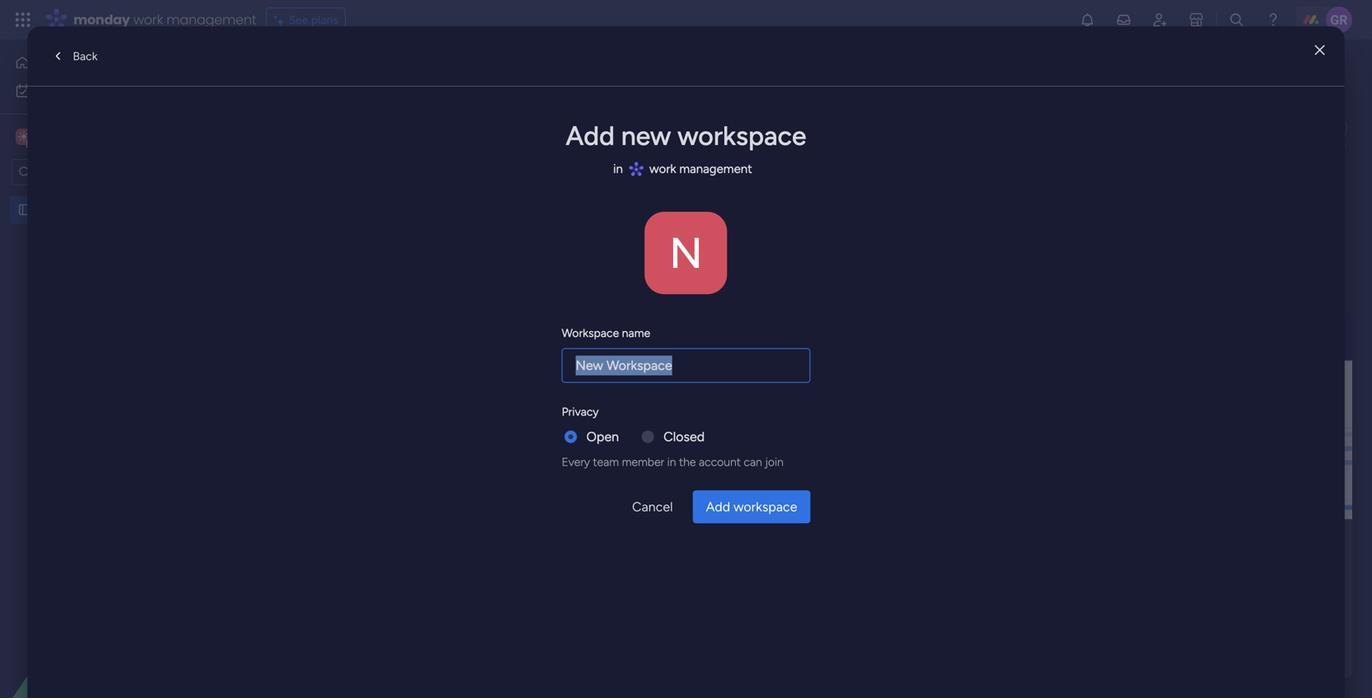 Task type: vqa. For each thing, say whether or not it's contained in the screenshot.
Meet
no



Task type: locate. For each thing, give the bounding box(es) containing it.
1 vertical spatial board
[[959, 518, 991, 533]]

public board image
[[17, 202, 33, 218]]

visualize
[[560, 475, 647, 502]]

workspace name heading
[[562, 325, 650, 342]]

1 horizontal spatial widgets
[[953, 475, 1031, 502]]

data
[[767, 475, 814, 502]]

closed
[[664, 430, 705, 445]]

1 vertical spatial add
[[706, 500, 730, 515]]

add up and
[[706, 500, 730, 515]]

open button
[[586, 427, 619, 447]]

work management
[[649, 162, 752, 176]]

Workspace name field
[[562, 349, 811, 383]]

visualize your board data with multiple widgets
[[560, 475, 1031, 502]]

lottie animation element
[[1039, 312, 1352, 519], [0, 532, 210, 699]]

see plans
[[289, 13, 338, 27]]

work down new
[[649, 162, 676, 176]]

multiple
[[866, 475, 947, 502]]

heading
[[562, 156, 811, 182]]

0 horizontal spatial in
[[613, 162, 623, 176]]

workspace inside 'button'
[[734, 500, 797, 515]]

option
[[0, 195, 210, 198]]

back button
[[41, 43, 107, 69]]

0 vertical spatial work
[[133, 10, 163, 29]]

in left filter
[[613, 162, 623, 176]]

privacy element
[[562, 427, 811, 471]]

charts,
[[624, 518, 661, 533]]

select product image
[[15, 12, 31, 28]]

insights
[[860, 518, 903, 533]]

1 vertical spatial in
[[667, 456, 676, 470]]

1 vertical spatial work
[[57, 84, 82, 98]]

and
[[720, 518, 741, 533]]

arrow down image
[[665, 163, 685, 183]]

1 horizontal spatial board
[[959, 518, 991, 533]]

widgets up this
[[953, 475, 1031, 502]]

in
[[613, 162, 623, 176], [667, 456, 676, 470]]

add workspace
[[706, 500, 797, 515]]

add inside 'heading'
[[566, 120, 615, 152]]

update feed image
[[1116, 12, 1132, 28]]

work for monday
[[133, 10, 163, 29]]

add
[[566, 120, 615, 152], [706, 500, 730, 515]]

widgets
[[953, 475, 1031, 502], [776, 518, 821, 533]]

open
[[586, 430, 619, 445]]

1 horizontal spatial lottie animation element
[[1039, 312, 1352, 519]]

0 vertical spatial management
[[166, 10, 256, 29]]

add new workspace heading
[[562, 116, 811, 156]]

add inside 'button'
[[706, 500, 730, 515]]

in left the
[[667, 456, 676, 470]]

search everything image
[[1229, 12, 1245, 28]]

management
[[166, 10, 256, 29], [679, 162, 752, 176]]

widgets left to
[[776, 518, 821, 533]]

workspace up work management
[[678, 120, 807, 152]]

list box
[[0, 193, 210, 447]]

1 vertical spatial management
[[679, 162, 752, 176]]

1 horizontal spatial in
[[667, 456, 676, 470]]

1 horizontal spatial work
[[133, 10, 163, 29]]

board down the account
[[702, 475, 762, 502]]

back
[[73, 49, 98, 63]]

0 vertical spatial in
[[613, 162, 623, 176]]

home option
[[10, 50, 201, 76]]

1 horizontal spatial add
[[706, 500, 730, 515]]

get
[[839, 518, 857, 533]]

workspace image
[[16, 128, 32, 146], [18, 128, 30, 146], [645, 212, 727, 295]]

the
[[679, 456, 696, 470]]

1 vertical spatial lottie animation element
[[0, 532, 210, 699]]

add for add new workspace
[[566, 120, 615, 152]]

0 horizontal spatial add
[[566, 120, 615, 152]]

1 horizontal spatial management
[[679, 162, 752, 176]]

work for my
[[57, 84, 82, 98]]

board
[[702, 475, 762, 502], [959, 518, 991, 533]]

work inside option
[[57, 84, 82, 98]]

workspace inside 'heading'
[[678, 120, 807, 152]]

0 vertical spatial board
[[702, 475, 762, 502]]

0 horizontal spatial work
[[57, 84, 82, 98]]

workspace up other
[[734, 500, 797, 515]]

every
[[562, 456, 590, 470]]

from
[[906, 518, 933, 533]]

work right the "my"
[[57, 84, 82, 98]]

1 vertical spatial workspace
[[734, 500, 797, 515]]

0 horizontal spatial widgets
[[776, 518, 821, 533]]

0 horizontal spatial lottie animation element
[[0, 532, 210, 699]]

workspace
[[678, 120, 807, 152], [734, 500, 797, 515]]

work right monday
[[133, 10, 163, 29]]

home link
[[10, 50, 201, 76]]

2 vertical spatial work
[[649, 162, 676, 176]]

add left new
[[566, 120, 615, 152]]

0 vertical spatial widgets
[[953, 475, 1031, 502]]

work
[[133, 10, 163, 29], [57, 84, 82, 98], [649, 162, 676, 176]]

0 vertical spatial add
[[566, 120, 615, 152]]

close image
[[1315, 45, 1325, 57]]

every team member in the account can join
[[562, 456, 784, 470]]

join
[[765, 456, 784, 470]]

0 vertical spatial workspace
[[678, 120, 807, 152]]

board right this
[[959, 518, 991, 533]]



Task type: describe. For each thing, give the bounding box(es) containing it.
timelines,
[[664, 518, 717, 533]]

monday marketplace image
[[1188, 12, 1205, 28]]

cancel
[[632, 500, 673, 515]]

0 horizontal spatial management
[[166, 10, 256, 29]]

1 vertical spatial widgets
[[776, 518, 821, 533]]

my
[[38, 84, 54, 98]]

workspace
[[562, 326, 619, 340]]

add for add workspace
[[706, 500, 730, 515]]

can
[[744, 456, 762, 470]]

heading containing in
[[562, 156, 811, 182]]

with
[[819, 475, 861, 502]]

privacy heading
[[562, 404, 599, 421]]

to
[[824, 518, 835, 533]]

use charts, timelines, and other widgets to get insights from this board
[[600, 518, 991, 533]]

workspace image containing n
[[645, 212, 727, 295]]

your
[[653, 475, 697, 502]]

visualize your board data with multiple widgets element
[[219, 200, 1372, 699]]

member
[[622, 456, 664, 470]]

project management
[[251, 52, 523, 89]]

monday work management
[[73, 10, 256, 29]]

filter button
[[607, 159, 685, 186]]

see plans button
[[266, 7, 346, 32]]

home
[[36, 56, 68, 70]]

closed button
[[664, 427, 705, 447]]

n
[[670, 227, 703, 279]]

team
[[593, 456, 619, 470]]

add workspace button
[[693, 491, 811, 524]]

other
[[744, 518, 773, 533]]

my work link
[[10, 78, 201, 104]]

this
[[936, 518, 956, 533]]

workspace name
[[562, 326, 650, 340]]

see
[[289, 13, 308, 27]]

invite members image
[[1152, 12, 1168, 28]]

my work option
[[10, 78, 201, 104]]

project
[[251, 52, 340, 89]]

add new workspace
[[566, 120, 807, 152]]

account
[[699, 456, 741, 470]]

privacy
[[562, 405, 599, 419]]

lottie animation image
[[0, 532, 210, 699]]

help image
[[1265, 12, 1282, 28]]

notifications image
[[1079, 12, 1096, 28]]

n button
[[645, 212, 727, 295]]

monday
[[73, 10, 130, 29]]

Project Management field
[[247, 52, 527, 89]]

new
[[621, 120, 671, 152]]

in inside privacy element
[[667, 456, 676, 470]]

cancel button
[[619, 491, 686, 524]]

2 horizontal spatial work
[[649, 162, 676, 176]]

management
[[346, 52, 523, 89]]

my work
[[38, 84, 82, 98]]

greg robinson image
[[1326, 7, 1352, 33]]

name
[[622, 326, 650, 340]]

0 vertical spatial lottie animation element
[[1039, 312, 1352, 519]]

0 horizontal spatial board
[[702, 475, 762, 502]]

plans
[[311, 13, 338, 27]]

use
[[600, 518, 621, 533]]

filter
[[634, 166, 660, 180]]



